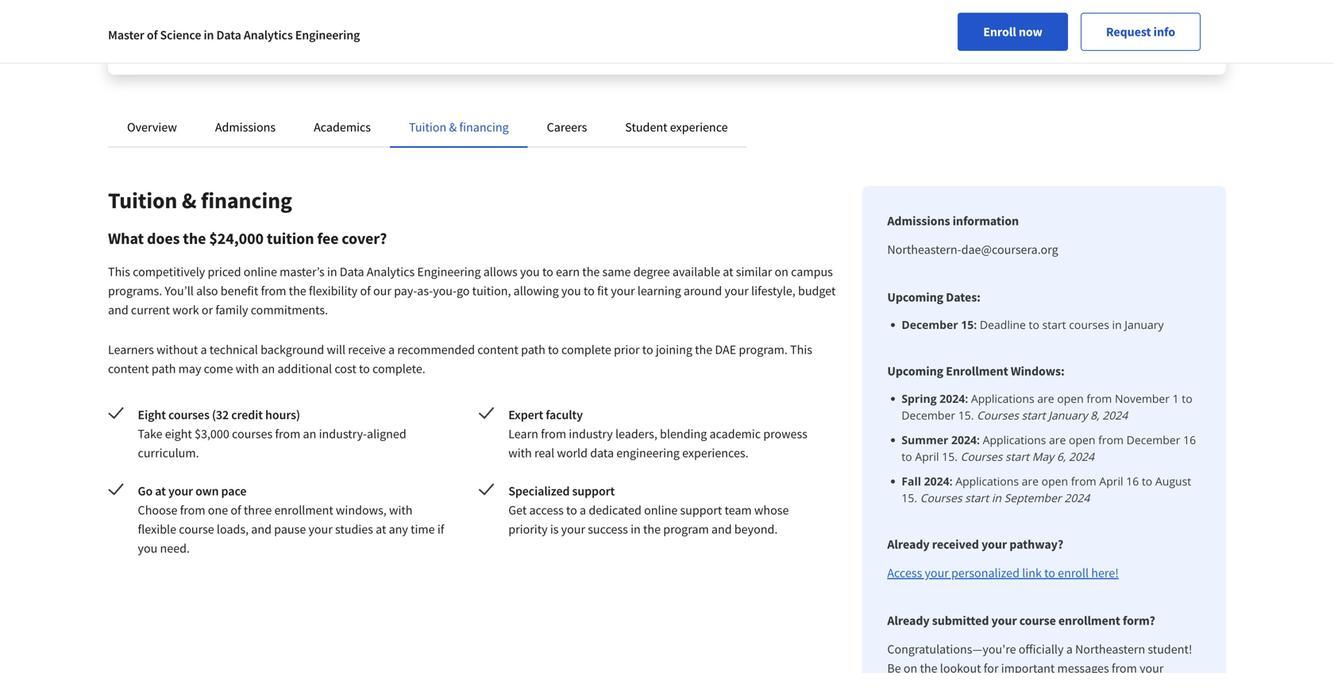 Task type: describe. For each thing, give the bounding box(es) containing it.
as-
[[417, 283, 433, 299]]

the inside specialized support get access to a dedicated online support team whose priority is your success in the program and beyond.
[[644, 521, 661, 537]]

december inside applications are open from december 16 to april 15.
[[1127, 432, 1181, 447]]

start for in
[[966, 490, 990, 505]]

one
[[208, 502, 228, 518]]

go at your own pace choose from one of three enrollment windows, with flexible course loads, and pause your studies at any time if you need.
[[138, 483, 445, 556]]

2024: for spring 2024:
[[940, 391, 969, 406]]

student experience link
[[626, 119, 728, 135]]

does
[[147, 228, 180, 248]]

careers link
[[547, 119, 587, 135]]

0 horizontal spatial analytics
[[244, 27, 293, 43]]

competitively
[[133, 264, 205, 280]]

access your personalized link to enroll here! link
[[888, 565, 1120, 581]]

list item containing spring 2024:
[[902, 390, 1201, 424]]

technical
[[210, 342, 258, 358]]

analytics inside this competitively priced online master's in data analytics engineering allows you to earn the same degree available at similar on campus programs. you'll also benefit from the flexibility of our pay-as-you-go tuition, allowing you to fit your learning around your lifestyle, budget and current work or family commitments.
[[367, 264, 415, 280]]

start for may
[[1006, 449, 1030, 464]]

from inside this competitively priced online master's in data analytics engineering allows you to earn the same degree available at similar on campus programs. you'll also benefit from the flexibility of our pay-as-you-go tuition, allowing you to fit your learning around your lifestyle, budget and current work or family commitments.
[[261, 283, 286, 299]]

2024: for summer 2024:
[[952, 432, 981, 447]]

course inside 'go at your own pace choose from one of three enrollment windows, with flexible course loads, and pause your studies at any time if you need.'
[[179, 521, 214, 537]]

on inside this competitively priced online master's in data analytics engineering allows you to earn the same degree available at similar on campus programs. you'll also benefit from the flexibility of our pay-as-you-go tuition, allowing you to fit your learning around your lifestyle, budget and current work or family commitments.
[[775, 264, 789, 280]]

enroll
[[1059, 565, 1090, 581]]

northeastern inside offered by the college of engineering at northeastern university.
[[133, 25, 195, 39]]

courses start may 6, 2024
[[961, 449, 1095, 464]]

pause
[[274, 521, 306, 537]]

engineering inside offered by the college of engineering at northeastern university.
[[250, 9, 305, 23]]

important
[[1002, 660, 1056, 673]]

an inside eight courses (32 credit hours) take eight $3,000 courses from an industry-aligned curriculum.
[[303, 426, 317, 442]]

16 for april
[[1127, 474, 1140, 489]]

1 vertical spatial support
[[681, 502, 723, 518]]

campus
[[792, 264, 833, 280]]

upcoming dates:
[[888, 289, 981, 305]]

april inside applications are open from april 16 to august 15.
[[1100, 474, 1124, 489]]

specialized support get access to a dedicated online support team whose priority is your success in the program and beyond.
[[509, 483, 789, 537]]

0 horizontal spatial support
[[573, 483, 615, 499]]

instructors
[[1051, 25, 1101, 39]]

1 vertical spatial courses
[[168, 407, 210, 423]]

videos,
[[1011, 9, 1044, 23]]

family
[[216, 302, 248, 318]]

from inside 'expert faculty learn from industry leaders, blending academic prowess with real world data engineering experiences.'
[[541, 426, 567, 442]]

priced
[[208, 264, 241, 280]]

what does the $24,000 tuition fee cover?
[[108, 228, 387, 248]]

dedicated
[[589, 502, 642, 518]]

also
[[196, 283, 218, 299]]

0 vertical spatial tuition
[[409, 119, 447, 135]]

the right does
[[183, 228, 206, 248]]

spring
[[902, 391, 937, 406]]

applications for may
[[983, 432, 1047, 447]]

1 vertical spatial tuition & financing
[[108, 186, 292, 214]]

take
[[138, 426, 163, 442]]

april inside applications are open from december 16 to april 15.
[[916, 449, 940, 464]]

start up windows:
[[1043, 317, 1067, 332]]

our
[[373, 283, 392, 299]]

prior
[[614, 342, 640, 358]]

spring 2024:
[[902, 391, 969, 406]]

the up the 'fit'
[[583, 264, 600, 280]]

academics link
[[314, 119, 371, 135]]

congratulations—you're officially a northeastern student! be on the lookout for important messages from you
[[888, 641, 1201, 673]]

be
[[888, 660, 902, 673]]

from inside the 'congratulations—you're officially a northeastern student! be on the lookout for important messages from you'
[[1112, 660, 1138, 673]]

enrollment
[[947, 363, 1009, 379]]

to right 'deadline'
[[1029, 317, 1040, 332]]

0 vertical spatial january
[[1125, 317, 1165, 332]]

1 vertical spatial course
[[1020, 613, 1057, 629]]

0 horizontal spatial content
[[108, 361, 149, 377]]

from inside applications are open from november 1 to december 15.
[[1087, 391, 1113, 406]]

learners without a technical background will receive a recommended content path to complete prior to joining the dae program. this content path may come with an additional cost to complete.
[[108, 342, 813, 377]]

pathway?
[[1010, 536, 1064, 552]]

go
[[457, 283, 470, 299]]

access
[[888, 565, 923, 581]]

and inside 'go at your own pace choose from one of three enrollment windows, with flexible course loads, and pause your studies at any time if you need.'
[[251, 521, 272, 537]]

1 horizontal spatial you
[[520, 264, 540, 280]]

curriculum.
[[138, 445, 199, 461]]

time
[[411, 521, 435, 537]]

industry-
[[319, 426, 367, 442]]

applications are open from april 16 to august 15.
[[902, 474, 1192, 505]]

credit
[[231, 407, 263, 423]]

allowing
[[514, 283, 559, 299]]

similar
[[736, 264, 773, 280]]

and up request info
[[1132, 9, 1150, 23]]

to right the prior
[[643, 342, 654, 358]]

master
[[108, 27, 144, 43]]

your down 'similar'
[[725, 283, 749, 299]]

budget
[[799, 283, 836, 299]]

to left the 'fit'
[[584, 283, 595, 299]]

academics
[[314, 119, 371, 135]]

tuition
[[267, 228, 314, 248]]

0 vertical spatial december
[[902, 317, 959, 332]]

already for already received your pathway?
[[888, 536, 930, 552]]

northeastern inside the 'congratulations—you're officially a northeastern student! be on the lookout for important messages from you'
[[1076, 641, 1146, 657]]

to inside specialized support get access to a dedicated online support team whose priority is your success in the program and beyond.
[[567, 502, 578, 518]]

already received your pathway?
[[888, 536, 1064, 552]]

the inside learners without a technical background will receive a recommended content path to complete prior to joining the dae program. this content path may come with an additional cost to complete.
[[695, 342, 713, 358]]

learning
[[638, 283, 682, 299]]

of inside this competitively priced online master's in data analytics engineering allows you to earn the same degree available at similar on campus programs. you'll also benefit from the flexibility of our pay-as-you-go tuition, allowing you to fit your learning around your lifestyle, budget and current work or family commitments.
[[360, 283, 371, 299]]

0 vertical spatial data
[[217, 27, 241, 43]]

online inside this competitively priced online master's in data analytics engineering allows you to earn the same degree available at similar on campus programs. you'll also benefit from the flexibility of our pay-as-you-go tuition, allowing you to fit your learning around your lifestyle, budget and current work or family commitments.
[[244, 264, 277, 280]]

student
[[626, 119, 668, 135]]

windows,
[[336, 502, 387, 518]]

from inside 'go at your own pace choose from one of three enrollment windows, with flexible course loads, and pause your studies at any time if you need.'
[[180, 502, 205, 518]]

at inside this competitively priced online master's in data analytics engineering allows you to earn the same degree available at similar on campus programs. you'll also benefit from the flexibility of our pay-as-you-go tuition, allowing you to fit your learning around your lifestyle, budget and current work or family commitments.
[[723, 264, 734, 280]]

student experience
[[626, 119, 728, 135]]

a up complete. at the left bottom of the page
[[389, 342, 395, 358]]

0 vertical spatial content
[[478, 342, 519, 358]]

you-
[[433, 283, 457, 299]]

complete
[[562, 342, 612, 358]]

choose
[[138, 502, 178, 518]]

complete.
[[373, 361, 426, 377]]

courses for spring 2024:
[[977, 408, 1019, 423]]

$3,000
[[195, 426, 229, 442]]

15. for courses start january 8, 2024
[[959, 408, 975, 423]]

lookout
[[941, 660, 982, 673]]

open for 8,
[[1058, 391, 1084, 406]]

dae
[[715, 342, 737, 358]]

fee
[[317, 228, 339, 248]]

expert
[[509, 407, 544, 423]]

your down same
[[611, 283, 635, 299]]

this inside learners without a technical background will receive a recommended content path to complete prior to joining the dae program. this content path may come with an additional cost to complete.
[[791, 342, 813, 358]]

academic
[[710, 426, 761, 442]]

what
[[108, 228, 144, 248]]

the down master's
[[289, 283, 307, 299]]

15. for courses start in september 2024
[[902, 490, 918, 505]]

in inside list
[[992, 490, 1002, 505]]

flexibility
[[309, 283, 358, 299]]

1 horizontal spatial path
[[521, 342, 546, 358]]

may
[[1033, 449, 1055, 464]]

master of science in data analytics engineering
[[108, 27, 360, 43]]

program
[[664, 521, 709, 537]]

northeastern-dae@coursera.org
[[888, 242, 1059, 257]]

0 vertical spatial courses
[[1070, 317, 1110, 332]]

leaders,
[[616, 426, 658, 442]]

0 vertical spatial financing
[[460, 119, 509, 135]]

enroll
[[984, 24, 1017, 40]]

2 horizontal spatial you
[[562, 283, 581, 299]]

applications for january
[[972, 391, 1035, 406]]

received
[[933, 536, 980, 552]]

a up may
[[201, 342, 207, 358]]

joining
[[656, 342, 693, 358]]

0 horizontal spatial financing
[[201, 186, 292, 214]]

overview
[[127, 119, 177, 135]]

fall 2024:
[[902, 474, 953, 489]]

august
[[1156, 474, 1192, 489]]

go
[[138, 483, 153, 499]]

courses for summer 2024:
[[961, 449, 1003, 464]]

2 vertical spatial courses
[[232, 426, 273, 442]]

and inside this competitively priced online master's in data analytics engineering allows you to earn the same degree available at similar on campus programs. you'll also benefit from the flexibility of our pay-as-you-go tuition, allowing you to fit your learning around your lifestyle, budget and current work or family commitments.
[[108, 302, 128, 318]]

in inside this competitively priced online master's in data analytics engineering allows you to earn the same degree available at similar on campus programs. you'll also benefit from the flexibility of our pay-as-you-go tuition, allowing you to fit your learning around your lifestyle, budget and current work or family commitments.
[[327, 264, 337, 280]]

your right access
[[925, 565, 949, 581]]



Task type: locate. For each thing, give the bounding box(es) containing it.
1 vertical spatial tuition
[[108, 186, 177, 214]]

1 horizontal spatial 15.
[[943, 449, 958, 464]]

1 horizontal spatial enrollment
[[1059, 613, 1121, 629]]

open for 6,
[[1070, 432, 1096, 447]]

with inside learners without a technical background will receive a recommended content path to complete prior to joining the dae program. this content path may come with an additional cost to complete.
[[236, 361, 259, 377]]

this up programs.
[[108, 264, 130, 280]]

online
[[244, 264, 277, 280], [645, 502, 678, 518]]

you down flexible
[[138, 540, 158, 556]]

2 vertical spatial are
[[1022, 474, 1039, 489]]

0 horizontal spatial tuition
[[108, 186, 177, 214]]

2024: right fall
[[925, 474, 953, 489]]

0 horizontal spatial northeastern
[[133, 25, 195, 39]]

1 horizontal spatial analytics
[[367, 264, 415, 280]]

15. for courses start may 6, 2024
[[943, 449, 958, 464]]

to left the earn
[[543, 264, 554, 280]]

messages
[[1058, 660, 1110, 673]]

&
[[449, 119, 457, 135], [182, 186, 197, 214]]

tuition,
[[473, 283, 511, 299]]

april down the summer
[[916, 449, 940, 464]]

1 vertical spatial financing
[[201, 186, 292, 214]]

applications inside applications are open from december 16 to april 15.
[[983, 432, 1047, 447]]

2 horizontal spatial 15.
[[959, 408, 975, 423]]

the right by
[[184, 9, 199, 23]]

anywhere.
[[974, 41, 1022, 55]]

available
[[673, 264, 721, 280]]

applications inside applications are open from april 16 to august 15.
[[956, 474, 1020, 489]]

info
[[1154, 24, 1176, 40]]

at inside offered by the college of engineering at northeastern university.
[[308, 9, 317, 23]]

2024 for courses start may 6, 2024
[[1070, 449, 1095, 464]]

1 horizontal spatial tuition
[[409, 119, 447, 135]]

1 vertical spatial path
[[152, 361, 176, 377]]

to left complete
[[548, 342, 559, 358]]

your up personalized on the bottom right
[[982, 536, 1008, 552]]

information
[[953, 213, 1020, 229]]

you
[[520, 264, 540, 280], [562, 283, 581, 299], [138, 540, 158, 556]]

1 horizontal spatial &
[[449, 119, 457, 135]]

admissions for admissions information
[[888, 213, 951, 229]]

deadline
[[981, 317, 1027, 332]]

connection
[[974, 25, 1026, 39]]

to right link
[[1045, 565, 1056, 581]]

2024 down the 6,
[[1065, 490, 1091, 505]]

come
[[204, 361, 233, 377]]

2024 for courses start in september 2024
[[1065, 490, 1091, 505]]

1 vertical spatial april
[[1100, 474, 1124, 489]]

online up the program
[[645, 502, 678, 518]]

engineering inside this competitively priced online master's in data analytics engineering allows you to earn the same degree available at similar on campus programs. you'll also benefit from the flexibility of our pay-as-you-go tuition, allowing you to fit your learning around your lifestyle, budget and current work or family commitments.
[[418, 264, 481, 280]]

to inside applications are open from november 1 to december 15.
[[1183, 391, 1193, 406]]

1 vertical spatial admissions
[[888, 213, 951, 229]]

and inside specialized support get access to a dedicated online support team whose priority is your success in the program and beyond.
[[712, 521, 732, 537]]

april
[[916, 449, 940, 464], [1100, 474, 1124, 489]]

list item containing fall 2024:
[[902, 473, 1201, 506]]

from down own
[[180, 502, 205, 518]]

to right access
[[567, 502, 578, 518]]

courses start in september 2024
[[921, 490, 1091, 505]]

your right pause
[[309, 521, 333, 537]]

data down the college
[[217, 27, 241, 43]]

of
[[238, 9, 247, 23], [147, 27, 158, 43], [360, 283, 371, 299], [231, 502, 241, 518]]

1 vertical spatial &
[[182, 186, 197, 214]]

content down tuition,
[[478, 342, 519, 358]]

applications inside applications are open from november 1 to december 15.
[[972, 391, 1035, 406]]

15. inside applications are open from december 16 to april 15.
[[943, 449, 958, 464]]

are inside applications are open from november 1 to december 15.
[[1038, 391, 1055, 406]]

from right messages
[[1112, 660, 1138, 673]]

priority
[[509, 521, 548, 537]]

0 vertical spatial on
[[1078, 9, 1090, 23]]

0 vertical spatial support
[[573, 483, 615, 499]]

on inside lecture videos, hands-on projects and connection with instructors and peers, from anywhere.
[[1078, 9, 1090, 23]]

open for september
[[1042, 474, 1069, 489]]

1 vertical spatial analytics
[[367, 264, 415, 280]]

an down the background
[[262, 361, 275, 377]]

courses for fall 2024:
[[921, 490, 963, 505]]

16
[[1184, 432, 1197, 447], [1127, 474, 1140, 489]]

northeastern down by
[[133, 25, 195, 39]]

applications down enrollment
[[972, 391, 1035, 406]]

the left the program
[[644, 521, 661, 537]]

0 horizontal spatial january
[[1049, 408, 1088, 423]]

with inside 'go at your own pace choose from one of three enrollment windows, with flexible course loads, and pause your studies at any time if you need.'
[[389, 502, 413, 518]]

(32
[[212, 407, 229, 423]]

2024 right "8,"
[[1103, 408, 1129, 423]]

are up 'september'
[[1022, 474, 1039, 489]]

list item
[[902, 316, 1201, 333], [902, 390, 1201, 424], [902, 431, 1201, 465], [902, 473, 1201, 506]]

list containing spring 2024:
[[894, 390, 1201, 506]]

the down 'congratulations—you're'
[[921, 660, 938, 673]]

work
[[173, 302, 199, 318]]

this inside this competitively priced online master's in data analytics engineering allows you to earn the same degree available at similar on campus programs. you'll also benefit from the flexibility of our pay-as-you-go tuition, allowing you to fit your learning around your lifestyle, budget and current work or family commitments.
[[108, 264, 130, 280]]

and down projects
[[1103, 25, 1121, 39]]

in up november
[[1113, 317, 1123, 332]]

beyond.
[[735, 521, 778, 537]]

are
[[1038, 391, 1055, 406], [1050, 432, 1067, 447], [1022, 474, 1039, 489]]

of down offered
[[147, 27, 158, 43]]

0 horizontal spatial admissions
[[215, 119, 276, 135]]

september
[[1005, 490, 1062, 505]]

an
[[262, 361, 275, 377], [303, 426, 317, 442]]

1 vertical spatial online
[[645, 502, 678, 518]]

16 inside applications are open from april 16 to august 15.
[[1127, 474, 1140, 489]]

support up the program
[[681, 502, 723, 518]]

degree
[[634, 264, 670, 280]]

the inside the 'congratulations—you're officially a northeastern student! be on the lookout for important messages from you'
[[921, 660, 938, 673]]

in inside specialized support get access to a dedicated online support team whose priority is your success in the program and beyond.
[[631, 521, 641, 537]]

$24,000
[[209, 228, 264, 248]]

are for may
[[1050, 432, 1067, 447]]

1 vertical spatial already
[[888, 613, 930, 629]]

upcoming up spring
[[888, 363, 944, 379]]

16 for december
[[1184, 432, 1197, 447]]

1 horizontal spatial content
[[478, 342, 519, 358]]

1 vertical spatial engineering
[[295, 27, 360, 43]]

2 vertical spatial 2024
[[1065, 490, 1091, 505]]

with
[[1028, 25, 1049, 39], [236, 361, 259, 377], [509, 445, 532, 461], [389, 502, 413, 518]]

list item down courses start january 8, 2024
[[902, 431, 1201, 465]]

3 list item from the top
[[902, 431, 1201, 465]]

are inside applications are open from december 16 to april 15.
[[1050, 432, 1067, 447]]

0 horizontal spatial tuition & financing
[[108, 186, 292, 214]]

admissions link
[[215, 119, 276, 135]]

for
[[984, 660, 999, 673]]

team
[[725, 502, 752, 518]]

1 vertical spatial january
[[1049, 408, 1088, 423]]

in right success at the left of the page
[[631, 521, 641, 537]]

of up master of science in data analytics engineering
[[238, 9, 247, 23]]

receive
[[348, 342, 386, 358]]

1 vertical spatial data
[[340, 264, 364, 280]]

2 upcoming from the top
[[888, 363, 944, 379]]

and down programs.
[[108, 302, 128, 318]]

and down three
[[251, 521, 272, 537]]

2024 for courses start january 8, 2024
[[1103, 408, 1129, 423]]

to inside applications are open from april 16 to august 15.
[[1143, 474, 1153, 489]]

courses down summer 2024: on the right bottom
[[961, 449, 1003, 464]]

from down "8,"
[[1099, 432, 1124, 447]]

16 left august on the bottom
[[1127, 474, 1140, 489]]

tuition & financing link
[[409, 119, 509, 135]]

0 vertical spatial 15.
[[959, 408, 975, 423]]

with inside lecture videos, hands-on projects and connection with instructors and peers, from anywhere.
[[1028, 25, 1049, 39]]

from inside eight courses (32 credit hours) take eight $3,000 courses from an industry-aligned curriculum.
[[275, 426, 301, 442]]

the inside offered by the college of engineering at northeastern university.
[[184, 9, 199, 23]]

0 vertical spatial tuition & financing
[[409, 119, 509, 135]]

1 list item from the top
[[902, 316, 1201, 333]]

cost
[[335, 361, 357, 377]]

path down without
[[152, 361, 176, 377]]

1 vertical spatial 16
[[1127, 474, 1140, 489]]

personalized
[[952, 565, 1020, 581]]

start for january
[[1022, 408, 1046, 423]]

0 vertical spatial courses
[[977, 408, 1019, 423]]

15. up summer 2024: on the right bottom
[[959, 408, 975, 423]]

northeastern up messages
[[1076, 641, 1146, 657]]

student!
[[1149, 641, 1193, 657]]

open down "8,"
[[1070, 432, 1096, 447]]

content down learners
[[108, 361, 149, 377]]

0 horizontal spatial an
[[262, 361, 275, 377]]

on up 'instructors'
[[1078, 9, 1090, 23]]

2 already from the top
[[888, 613, 930, 629]]

2 vertical spatial december
[[1127, 432, 1181, 447]]

0 horizontal spatial path
[[152, 361, 176, 377]]

peers,
[[1123, 25, 1152, 39]]

15. inside applications are open from november 1 to december 15.
[[959, 408, 975, 423]]

success
[[588, 521, 628, 537]]

or
[[202, 302, 213, 318]]

from
[[1154, 25, 1176, 39], [261, 283, 286, 299], [1087, 391, 1113, 406], [275, 426, 301, 442], [541, 426, 567, 442], [1099, 432, 1124, 447], [1072, 474, 1097, 489], [180, 502, 205, 518], [1112, 660, 1138, 673]]

0 horizontal spatial course
[[179, 521, 214, 537]]

upcoming for upcoming dates:
[[888, 289, 944, 305]]

1 vertical spatial open
[[1070, 432, 1096, 447]]

your inside specialized support get access to a dedicated online support team whose priority is your success in the program and beyond.
[[562, 521, 586, 537]]

applications for in
[[956, 474, 1020, 489]]

1 vertical spatial 2024:
[[952, 432, 981, 447]]

an inside learners without a technical background will receive a recommended content path to complete prior to joining the dae program. this content path may come with an additional cost to complete.
[[262, 361, 275, 377]]

with down learn
[[509, 445, 532, 461]]

enrollment inside 'go at your own pace choose from one of three enrollment windows, with flexible course loads, and pause your studies at any time if you need.'
[[275, 502, 334, 518]]

1 horizontal spatial on
[[904, 660, 918, 673]]

2024: for fall 2024:
[[925, 474, 953, 489]]

with up any at the left
[[389, 502, 413, 518]]

your left own
[[168, 483, 193, 499]]

0 horizontal spatial enrollment
[[275, 502, 334, 518]]

1 vertical spatial upcoming
[[888, 363, 944, 379]]

0 vertical spatial open
[[1058, 391, 1084, 406]]

1 horizontal spatial admissions
[[888, 213, 951, 229]]

to right 1
[[1183, 391, 1193, 406]]

you inside 'go at your own pace choose from one of three enrollment windows, with flexible course loads, and pause your studies at any time if you need.'
[[138, 540, 158, 556]]

1 horizontal spatial an
[[303, 426, 317, 442]]

december 15: deadline to start courses in january
[[902, 317, 1165, 332]]

open
[[1058, 391, 1084, 406], [1070, 432, 1096, 447], [1042, 474, 1069, 489]]

a up messages
[[1067, 641, 1073, 657]]

0 horizontal spatial april
[[916, 449, 940, 464]]

december inside applications are open from november 1 to december 15.
[[902, 408, 956, 423]]

15. down fall
[[902, 490, 918, 505]]

your right submitted
[[992, 613, 1018, 629]]

with down videos, on the top right
[[1028, 25, 1049, 39]]

0 vertical spatial applications
[[972, 391, 1035, 406]]

around
[[684, 283, 723, 299]]

2 vertical spatial courses
[[921, 490, 963, 505]]

2 horizontal spatial on
[[1078, 9, 1090, 23]]

1 horizontal spatial online
[[645, 502, 678, 518]]

enrollment up pause
[[275, 502, 334, 518]]

by
[[170, 9, 182, 23]]

2 vertical spatial you
[[138, 540, 158, 556]]

0 horizontal spatial on
[[775, 264, 789, 280]]

offered by the college of engineering at northeastern university.
[[133, 9, 317, 39]]

data
[[217, 27, 241, 43], [340, 264, 364, 280]]

applications are open from december 16 to april 15.
[[902, 432, 1197, 464]]

are inside applications are open from april 16 to august 15.
[[1022, 474, 1039, 489]]

on
[[1078, 9, 1090, 23], [775, 264, 789, 280], [904, 660, 918, 673]]

request
[[1107, 24, 1152, 40]]

data
[[591, 445, 614, 461]]

0 vertical spatial enrollment
[[275, 502, 334, 518]]

0 horizontal spatial 16
[[1127, 474, 1140, 489]]

open inside applications are open from april 16 to august 15.
[[1042, 474, 1069, 489]]

are for january
[[1038, 391, 1055, 406]]

2 vertical spatial on
[[904, 660, 918, 673]]

already for already submitted your course enrollment form?
[[888, 613, 930, 629]]

specialized
[[509, 483, 570, 499]]

university.
[[197, 25, 246, 39]]

get
[[509, 502, 527, 518]]

from inside applications are open from april 16 to august 15.
[[1072, 474, 1097, 489]]

applications up courses start in september 2024
[[956, 474, 1020, 489]]

to
[[543, 264, 554, 280], [584, 283, 595, 299], [1029, 317, 1040, 332], [548, 342, 559, 358], [643, 342, 654, 358], [359, 361, 370, 377], [1183, 391, 1193, 406], [902, 449, 913, 464], [1143, 474, 1153, 489], [567, 502, 578, 518], [1045, 565, 1056, 581]]

your
[[611, 283, 635, 299], [725, 283, 749, 299], [168, 483, 193, 499], [309, 521, 333, 537], [562, 521, 586, 537], [982, 536, 1008, 552], [925, 565, 949, 581], [992, 613, 1018, 629]]

fit
[[598, 283, 609, 299]]

list
[[894, 390, 1201, 506]]

online inside specialized support get access to a dedicated online support team whose priority is your success in the program and beyond.
[[645, 502, 678, 518]]

2024: right spring
[[940, 391, 969, 406]]

2 vertical spatial 15.
[[902, 490, 918, 505]]

list item up windows:
[[902, 316, 1201, 333]]

on inside the 'congratulations—you're officially a northeastern student! be on the lookout for important messages from you'
[[904, 660, 918, 673]]

0 horizontal spatial data
[[217, 27, 241, 43]]

0 vertical spatial are
[[1038, 391, 1055, 406]]

1 upcoming from the top
[[888, 289, 944, 305]]

from up commitments.
[[261, 283, 286, 299]]

program.
[[739, 342, 788, 358]]

1 already from the top
[[888, 536, 930, 552]]

submitted
[[933, 613, 990, 629]]

list item containing december 15:
[[902, 316, 1201, 333]]

recommended
[[397, 342, 475, 358]]

15. inside applications are open from april 16 to august 15.
[[902, 490, 918, 505]]

list item down windows:
[[902, 390, 1201, 424]]

may
[[179, 361, 201, 377]]

faculty
[[546, 407, 583, 423]]

2024 right the 6,
[[1070, 449, 1095, 464]]

data up flexibility
[[340, 264, 364, 280]]

from inside applications are open from december 16 to april 15.
[[1099, 432, 1124, 447]]

1 horizontal spatial support
[[681, 502, 723, 518]]

1 horizontal spatial tuition & financing
[[409, 119, 509, 135]]

16 inside applications are open from december 16 to april 15.
[[1184, 432, 1197, 447]]

tuition
[[409, 119, 447, 135], [108, 186, 177, 214]]

courses start january 8, 2024
[[977, 408, 1129, 423]]

from up "8,"
[[1087, 391, 1113, 406]]

1 vertical spatial 2024
[[1070, 449, 1095, 464]]

from down the hours)
[[275, 426, 301, 442]]

0 horizontal spatial this
[[108, 264, 130, 280]]

course up officially
[[1020, 613, 1057, 629]]

1 vertical spatial this
[[791, 342, 813, 358]]

1 vertical spatial content
[[108, 361, 149, 377]]

already down access
[[888, 613, 930, 629]]

with inside 'expert faculty learn from industry leaders, blending academic prowess with real world data engineering experiences.'
[[509, 445, 532, 461]]

are up courses start january 8, 2024
[[1038, 391, 1055, 406]]

of inside 'go at your own pace choose from one of three enrollment windows, with flexible course loads, and pause your studies at any time if you need.'
[[231, 502, 241, 518]]

three
[[244, 502, 272, 518]]

4 list item from the top
[[902, 473, 1201, 506]]

you'll
[[165, 283, 194, 299]]

financing
[[460, 119, 509, 135], [201, 186, 292, 214]]

to left august on the bottom
[[1143, 474, 1153, 489]]

january up november
[[1125, 317, 1165, 332]]

1 vertical spatial december
[[902, 408, 956, 423]]

eight courses (32 credit hours) take eight $3,000 courses from an industry-aligned curriculum.
[[138, 407, 407, 461]]

applications are open from november 1 to december 15.
[[902, 391, 1193, 423]]

pace
[[221, 483, 247, 499]]

0 horizontal spatial you
[[138, 540, 158, 556]]

1 vertical spatial applications
[[983, 432, 1047, 447]]

1 vertical spatial northeastern
[[1076, 641, 1146, 657]]

start up applications are open from december 16 to april 15.
[[1022, 408, 1046, 423]]

0 horizontal spatial &
[[182, 186, 197, 214]]

0 horizontal spatial courses
[[168, 407, 210, 423]]

you up allowing
[[520, 264, 540, 280]]

april left august on the bottom
[[1100, 474, 1124, 489]]

open inside applications are open from december 16 to april 15.
[[1070, 432, 1096, 447]]

of right the one
[[231, 502, 241, 518]]

in left 'september'
[[992, 490, 1002, 505]]

an left industry-
[[303, 426, 317, 442]]

list item containing summer 2024:
[[902, 431, 1201, 465]]

a left dedicated
[[580, 502, 587, 518]]

0 vertical spatial april
[[916, 449, 940, 464]]

16 up august on the bottom
[[1184, 432, 1197, 447]]

studies
[[335, 521, 373, 537]]

learners
[[108, 342, 154, 358]]

open up courses start january 8, 2024
[[1058, 391, 1084, 406]]

of inside offered by the college of engineering at northeastern university.
[[238, 9, 247, 23]]

applications up courses start may 6, 2024
[[983, 432, 1047, 447]]

this right "program." in the bottom right of the page
[[791, 342, 813, 358]]

list item down may
[[902, 473, 1201, 506]]

0 horizontal spatial online
[[244, 264, 277, 280]]

on up lifestyle, in the right top of the page
[[775, 264, 789, 280]]

2024
[[1103, 408, 1129, 423], [1070, 449, 1095, 464], [1065, 490, 1091, 505]]

open inside applications are open from november 1 to december 15.
[[1058, 391, 1084, 406]]

2 list item from the top
[[902, 390, 1201, 424]]

programs.
[[108, 283, 162, 299]]

0 vertical spatial analytics
[[244, 27, 293, 43]]

you down the earn
[[562, 283, 581, 299]]

0 vertical spatial upcoming
[[888, 289, 944, 305]]

in up flexibility
[[327, 264, 337, 280]]

overview link
[[127, 119, 177, 135]]

a inside the 'congratulations—you're officially a northeastern student! be on the lookout for important messages from you'
[[1067, 641, 1073, 657]]

lifestyle,
[[752, 283, 796, 299]]

2 horizontal spatial courses
[[1070, 317, 1110, 332]]

2 vertical spatial engineering
[[418, 264, 481, 280]]

projects
[[1093, 9, 1130, 23]]

0 vertical spatial engineering
[[250, 9, 305, 23]]

0 vertical spatial already
[[888, 536, 930, 552]]

summer
[[902, 432, 949, 447]]

hands-
[[1046, 9, 1078, 23]]

from down applications are open from december 16 to april 15.
[[1072, 474, 1097, 489]]

0 vertical spatial course
[[179, 521, 214, 537]]

from inside lecture videos, hands-on projects and connection with instructors and peers, from anywhere.
[[1154, 25, 1176, 39]]

whose
[[755, 502, 789, 518]]

1 vertical spatial courses
[[961, 449, 1003, 464]]

in down the college
[[204, 27, 214, 43]]

a inside specialized support get access to a dedicated online support team whose priority is your success in the program and beyond.
[[580, 502, 587, 518]]

experiences.
[[683, 445, 749, 461]]

will
[[327, 342, 346, 358]]

1 horizontal spatial data
[[340, 264, 364, 280]]

admissions for admissions
[[215, 119, 276, 135]]

1 horizontal spatial financing
[[460, 119, 509, 135]]

without
[[157, 342, 198, 358]]

0 vertical spatial 16
[[1184, 432, 1197, 447]]

are up the 6,
[[1050, 432, 1067, 447]]

to inside applications are open from december 16 to april 15.
[[902, 449, 913, 464]]

0 vertical spatial this
[[108, 264, 130, 280]]

to right the "cost"
[[359, 361, 370, 377]]

0 vertical spatial an
[[262, 361, 275, 377]]

from right peers,
[[1154, 25, 1176, 39]]

december down upcoming dates: in the top of the page
[[902, 317, 959, 332]]

0 vertical spatial 2024
[[1103, 408, 1129, 423]]

courses down fall 2024:
[[921, 490, 963, 505]]

1 horizontal spatial courses
[[232, 426, 273, 442]]

data inside this competitively priced online master's in data analytics engineering allows you to earn the same degree available at similar on campus programs. you'll also benefit from the flexibility of our pay-as-you-go tuition, allowing you to fit your learning around your lifestyle, budget and current work or family commitments.
[[340, 264, 364, 280]]

2024: right the summer
[[952, 432, 981, 447]]

0 vertical spatial northeastern
[[133, 25, 195, 39]]

admissions
[[215, 119, 276, 135], [888, 213, 951, 229]]

upcoming for upcoming enrollment windows:
[[888, 363, 944, 379]]

1 vertical spatial are
[[1050, 432, 1067, 447]]

start up already received your pathway?
[[966, 490, 990, 505]]

0 vertical spatial &
[[449, 119, 457, 135]]

2 vertical spatial applications
[[956, 474, 1020, 489]]

1 horizontal spatial this
[[791, 342, 813, 358]]

request info
[[1107, 24, 1176, 40]]

lecture videos, hands-on projects and connection with instructors and peers, from anywhere.
[[974, 9, 1176, 55]]

are for in
[[1022, 474, 1039, 489]]



Task type: vqa. For each thing, say whether or not it's contained in the screenshot.
'now' within Apply now Button
no



